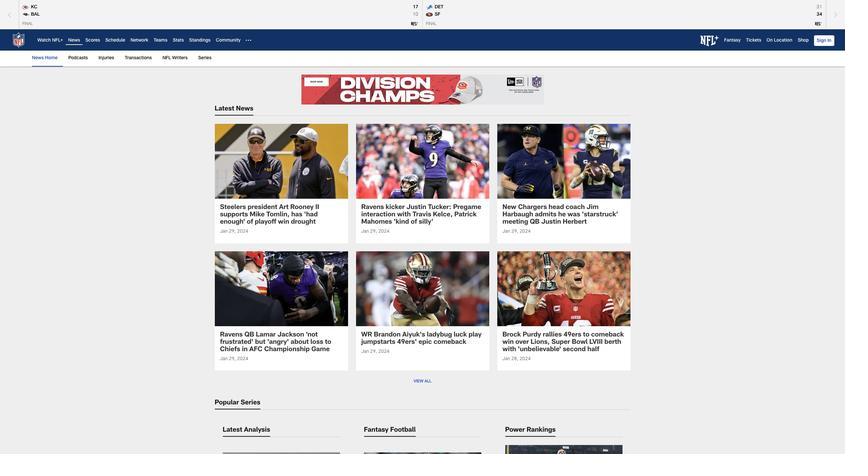 Task type: vqa. For each thing, say whether or not it's contained in the screenshot.
playmaker
no



Task type: locate. For each thing, give the bounding box(es) containing it.
sign in
[[817, 39, 832, 43]]

qb down admits
[[530, 219, 540, 226]]

schedule
[[105, 38, 125, 43]]

standings link
[[189, 38, 211, 43]]

0 horizontal spatial news
[[32, 56, 44, 61]]

jan down chiefs
[[220, 357, 228, 362]]

0 horizontal spatial final
[[22, 22, 33, 26]]

news home link
[[32, 51, 60, 66]]

1 horizontal spatial to
[[584, 332, 590, 339]]

comeback
[[592, 332, 624, 339], [434, 340, 467, 346]]

to inside "brock purdy rallies 49ers to comeback win over lions, super bowl lviii berth with 'unbelievable' second half"
[[584, 332, 590, 339]]

1 horizontal spatial qb
[[530, 219, 540, 226]]

1 vertical spatial justin
[[542, 219, 562, 226]]

tickets
[[747, 38, 762, 43]]

1 horizontal spatial justin
[[542, 219, 562, 226]]

2024 down 'enough''
[[237, 230, 248, 234]]

49ers'
[[397, 340, 417, 346]]

win down tomlin,
[[278, 219, 289, 226]]

1 horizontal spatial with
[[503, 347, 517, 354]]

series down the standings
[[198, 56, 212, 61]]

0 vertical spatial ravens
[[362, 205, 384, 211]]

jan left the 28,
[[503, 357, 511, 362]]

jan down meeting
[[503, 230, 511, 234]]

0 horizontal spatial of
[[247, 219, 253, 226]]

1 vertical spatial latest
[[223, 428, 243, 434]]

comeback down luck
[[434, 340, 467, 346]]

0 vertical spatial news
[[68, 38, 80, 43]]

nfl writers link
[[160, 51, 190, 66]]

29, down 'enough''
[[229, 230, 236, 234]]

2024 for with
[[379, 230, 390, 234]]

1 vertical spatial news
[[32, 56, 44, 61]]

1 horizontal spatial fantasy
[[725, 38, 741, 43]]

1 vertical spatial fantasy
[[364, 428, 389, 434]]

of
[[247, 219, 253, 226], [411, 219, 417, 226]]

jan down mahomes
[[362, 230, 369, 234]]

0 vertical spatial series
[[198, 56, 212, 61]]

pregame
[[453, 205, 482, 211]]

jan 29, 2024
[[220, 230, 248, 234], [362, 230, 390, 234], [503, 230, 531, 234], [362, 350, 390, 355], [220, 357, 248, 362]]

news
[[68, 38, 80, 43], [32, 56, 44, 61], [236, 106, 254, 113]]

ladybug
[[427, 332, 452, 339]]

justin down admits
[[542, 219, 562, 226]]

1 vertical spatial win
[[503, 340, 514, 346]]

lviii
[[590, 340, 603, 346]]

ravens inside the ravens kicker justin tucker: pregame interaction with travis kelce, patrick mahomes 'kind of silly'
[[362, 205, 384, 211]]

ravens up frustrated'
[[220, 332, 243, 339]]

1 vertical spatial qb
[[245, 332, 254, 339]]

29, down meeting
[[512, 230, 519, 234]]

latest for latest analysis
[[223, 428, 243, 434]]

2024 down meeting
[[520, 230, 531, 234]]

nfl+ image
[[701, 36, 719, 46]]

nfl power rankings: lions, chiefs on the rise going into championship sunday; what's next for the bills? image
[[506, 446, 623, 455]]

29,
[[229, 230, 236, 234], [370, 230, 377, 234], [512, 230, 519, 234], [370, 350, 377, 355], [229, 357, 236, 362]]

jan down the jumpstarts
[[362, 350, 369, 355]]

tickets link
[[747, 38, 762, 43]]

1 horizontal spatial news
[[68, 38, 80, 43]]

view
[[414, 380, 424, 384]]

jan 29, 2024 for new chargers head coach jim harbaugh admits he was 'starstruck' meeting qb justin herbert
[[503, 230, 531, 234]]

of down travis
[[411, 219, 417, 226]]

1 vertical spatial comeback
[[434, 340, 467, 346]]

1 horizontal spatial final
[[426, 22, 437, 26]]

news for news home
[[32, 56, 44, 61]]

0 vertical spatial win
[[278, 219, 289, 226]]

jan for ravens qb lamar jackson 'not frustrated' but 'angry' about loss to chiefs in afc championship game
[[220, 357, 228, 362]]

0 horizontal spatial to
[[325, 340, 332, 346]]

win
[[278, 219, 289, 226], [503, 340, 514, 346]]

latest news
[[215, 106, 254, 113]]

win down brock
[[503, 340, 514, 346]]

1 vertical spatial ravens
[[220, 332, 243, 339]]

jan 29, 2024 for ravens kicker justin tucker: pregame interaction with travis kelce, patrick mahomes 'kind of silly'
[[362, 230, 390, 234]]

2 horizontal spatial news
[[236, 106, 254, 113]]

mahomes
[[362, 219, 392, 226]]

2024 down mahomes
[[379, 230, 390, 234]]

ravens for ravens kicker justin tucker: pregame interaction with travis kelce, patrick mahomes 'kind of silly'
[[362, 205, 384, 211]]

2024 for but
[[237, 357, 248, 362]]

final down the bal ravens 'image'
[[22, 22, 33, 26]]

0 vertical spatial with
[[397, 212, 411, 219]]

admits
[[535, 212, 557, 219]]

series inside banner
[[198, 56, 212, 61]]

final down sf 49ers icon
[[426, 22, 437, 26]]

jan 29, 2024 down 'enough''
[[220, 230, 248, 234]]

with inside the ravens kicker justin tucker: pregame interaction with travis kelce, patrick mahomes 'kind of silly'
[[397, 212, 411, 219]]

0 vertical spatial qb
[[530, 219, 540, 226]]

latest
[[215, 106, 235, 113], [223, 428, 243, 434]]

power
[[506, 428, 525, 434]]

1 horizontal spatial comeback
[[592, 332, 624, 339]]

qb
[[530, 219, 540, 226], [245, 332, 254, 339]]

chiefs
[[220, 347, 240, 354]]

network link
[[131, 38, 148, 43]]

to
[[584, 332, 590, 339], [325, 340, 332, 346]]

left score strip button image
[[2, 0, 17, 30]]

34
[[817, 12, 823, 17]]

1 horizontal spatial ravens
[[362, 205, 384, 211]]

nfl writers
[[163, 56, 188, 61]]

view all button
[[411, 377, 435, 387]]

of down mike
[[247, 219, 253, 226]]

justin up travis
[[407, 205, 427, 211]]

0 horizontal spatial series
[[198, 56, 212, 61]]

'had
[[304, 212, 318, 219]]

bowl
[[572, 340, 588, 346]]

to up game
[[325, 340, 332, 346]]

2024 for win
[[520, 357, 531, 362]]

win inside steelers president art rooney ii supports mike tomlin, has 'had enough' of playoff win drought
[[278, 219, 289, 226]]

brock purdy rallies 49ers to comeback win over lions, super bowl lviii berth with 'unbelievable' second half
[[503, 332, 624, 354]]

location
[[775, 38, 793, 43]]

podcasts link
[[66, 51, 91, 66]]

sf 49ers image
[[426, 11, 434, 18]]

news inside page main content main content
[[236, 106, 254, 113]]

qb up frustrated'
[[245, 332, 254, 339]]

transactions link
[[122, 51, 155, 66]]

0 vertical spatial latest
[[215, 106, 235, 113]]

0 horizontal spatial ravens
[[220, 332, 243, 339]]

jan 29, 2024 for wr brandon aiyuk's ladybug luck play jumpstarts 49ers' epic comeback
[[362, 350, 390, 355]]

news inside news home link
[[32, 56, 44, 61]]

29, down the jumpstarts
[[370, 350, 377, 355]]

teams link
[[154, 38, 168, 43]]

kicker
[[386, 205, 405, 211]]

supports
[[220, 212, 248, 219]]

0 horizontal spatial with
[[397, 212, 411, 219]]

banner
[[0, 29, 846, 67]]

steelers
[[220, 205, 246, 211]]

ravens inside ravens qb lamar jackson 'not frustrated' but 'angry' about loss to chiefs in afc championship game
[[220, 332, 243, 339]]

rankings
[[527, 428, 556, 434]]

final
[[22, 22, 33, 26], [426, 22, 437, 26]]

qb inside new chargers head coach jim harbaugh admits he was 'starstruck' meeting qb justin herbert
[[530, 219, 540, 226]]

fantasy football
[[364, 428, 416, 434]]

win inside "brock purdy rallies 49ers to comeback win over lions, super bowl lviii berth with 'unbelievable' second half"
[[503, 340, 514, 346]]

teams
[[154, 38, 168, 43]]

jan for wr brandon aiyuk's ladybug luck play jumpstarts 49ers' epic comeback
[[362, 350, 369, 355]]

2 final from the left
[[426, 22, 437, 26]]

0 vertical spatial to
[[584, 332, 590, 339]]

29, down mahomes
[[370, 230, 377, 234]]

0 vertical spatial fantasy
[[725, 38, 741, 43]]

comeback up berth
[[592, 332, 624, 339]]

1 horizontal spatial series
[[241, 400, 261, 407]]

2024 for jumpstarts
[[379, 350, 390, 355]]

silly'
[[419, 219, 434, 226]]

of inside the ravens kicker justin tucker: pregame interaction with travis kelce, patrick mahomes 'kind of silly'
[[411, 219, 417, 226]]

with up 'kind on the left of page
[[397, 212, 411, 219]]

0 horizontal spatial justin
[[407, 205, 427, 211]]

jan 29, 2024 down meeting
[[503, 230, 531, 234]]

2 of from the left
[[411, 219, 417, 226]]

jan 29, 2024 for steelers president art rooney ii supports mike tomlin, has 'had enough' of playoff win drought
[[220, 230, 248, 234]]

series link
[[196, 51, 214, 66]]

0 vertical spatial justin
[[407, 205, 427, 211]]

29, down chiefs
[[229, 357, 236, 362]]

1 vertical spatial to
[[325, 340, 332, 346]]

to up bowl
[[584, 332, 590, 339]]

new
[[503, 205, 517, 211]]

jan 29, 2024 down mahomes
[[362, 230, 390, 234]]

0 horizontal spatial qb
[[245, 332, 254, 339]]

justin
[[407, 205, 427, 211], [542, 219, 562, 226]]

frustrated'
[[220, 340, 254, 346]]

watch
[[37, 38, 51, 43]]

1 vertical spatial series
[[241, 400, 261, 407]]

0 horizontal spatial win
[[278, 219, 289, 226]]

1 vertical spatial with
[[503, 347, 517, 354]]

0 horizontal spatial comeback
[[434, 340, 467, 346]]

fantasy left football
[[364, 428, 389, 434]]

ravens kicker justin tucker: pregame interaction with travis kelce, patrick mahomes 'kind of silly'
[[362, 205, 482, 226]]

0 horizontal spatial fantasy
[[364, 428, 389, 434]]

jumpstarts
[[362, 340, 396, 346]]

nfl shield image
[[11, 32, 27, 48]]

2024 down the jumpstarts
[[379, 350, 390, 355]]

play
[[469, 332, 482, 339]]

jan down 'enough''
[[220, 230, 228, 234]]

10
[[413, 12, 419, 17]]

2024 down in
[[237, 357, 248, 362]]

mike
[[250, 212, 265, 219]]

berth
[[605, 340, 622, 346]]

loss
[[311, 340, 323, 346]]

1 horizontal spatial win
[[503, 340, 514, 346]]

2024 for mike
[[237, 230, 248, 234]]

ravens up the interaction
[[362, 205, 384, 211]]

series right popular
[[241, 400, 261, 407]]

lions,
[[531, 340, 550, 346]]

2 vertical spatial news
[[236, 106, 254, 113]]

fantasy inside page main content main content
[[364, 428, 389, 434]]

interaction
[[362, 212, 396, 219]]

tomlin,
[[267, 212, 290, 219]]

series
[[198, 56, 212, 61], [241, 400, 261, 407]]

2024 for admits
[[520, 230, 531, 234]]

0 vertical spatial comeback
[[592, 332, 624, 339]]

jan 29, 2024 down chiefs
[[220, 357, 248, 362]]

jan for new chargers head coach jim harbaugh admits he was 'starstruck' meeting qb justin herbert
[[503, 230, 511, 234]]

popular series
[[215, 400, 261, 407]]

1 final from the left
[[22, 22, 33, 26]]

17
[[413, 5, 419, 10]]

podcasts
[[68, 56, 88, 61]]

1 of from the left
[[247, 219, 253, 226]]

comeback inside the wr brandon aiyuk's ladybug luck play jumpstarts 49ers' epic comeback
[[434, 340, 467, 346]]

jan 29, 2024 down the jumpstarts
[[362, 350, 390, 355]]

2024 right the 28,
[[520, 357, 531, 362]]

epic
[[419, 340, 432, 346]]

rooney
[[291, 205, 314, 211]]

has
[[292, 212, 303, 219]]

right score strip button image
[[829, 0, 844, 29]]

'unbelievable'
[[518, 347, 562, 354]]

nfl fantasy football: daily fantasy sports picks for super wild card weekend image
[[364, 453, 482, 455]]

in
[[242, 347, 248, 354]]

1 horizontal spatial of
[[411, 219, 417, 226]]

with up the 28,
[[503, 347, 517, 354]]

jan for steelers president art rooney ii supports mike tomlin, has 'had enough' of playoff win drought
[[220, 230, 228, 234]]

coach
[[566, 205, 585, 211]]

fantasy left tickets
[[725, 38, 741, 43]]



Task type: describe. For each thing, give the bounding box(es) containing it.
latest for latest news
[[215, 106, 235, 113]]

justin inside the ravens kicker justin tucker: pregame interaction with travis kelce, patrick mahomes 'kind of silly'
[[407, 205, 427, 211]]

29, for ravens kicker justin tucker: pregame interaction with travis kelce, patrick mahomes 'kind of silly'
[[370, 230, 377, 234]]

stats link
[[173, 38, 184, 43]]

jan 29, 2024 for ravens qb lamar jackson 'not frustrated' but 'angry' about loss to chiefs in afc championship game
[[220, 357, 248, 362]]

justin inside new chargers head coach jim harbaugh admits he was 'starstruck' meeting qb justin herbert
[[542, 219, 562, 226]]

'angry'
[[267, 340, 289, 346]]

'not
[[306, 332, 318, 339]]

in
[[828, 39, 832, 43]]

bal ravens image
[[22, 11, 30, 18]]

latest analysis
[[223, 428, 270, 434]]

nfl
[[163, 56, 171, 61]]

watch nfl+
[[37, 38, 63, 43]]

was
[[568, 212, 581, 219]]

standings
[[189, 38, 211, 43]]

rallies
[[543, 332, 562, 339]]

'starstruck'
[[582, 212, 619, 219]]

view all
[[414, 380, 432, 384]]

jan for brock purdy rallies 49ers to comeback win over lions, super bowl lviii berth with 'unbelievable' second half
[[503, 357, 511, 362]]

comeback inside "brock purdy rallies 49ers to comeback win over lions, super bowl lviii berth with 'unbelievable' second half"
[[592, 332, 624, 339]]

'kind
[[394, 219, 409, 226]]

31
[[817, 5, 823, 10]]

herbert
[[563, 219, 587, 226]]

kc chiefs image
[[22, 4, 30, 11]]

aiyuk's
[[403, 332, 426, 339]]

brandon
[[374, 332, 401, 339]]

all
[[425, 380, 432, 384]]

sign in button
[[815, 35, 835, 46]]

on
[[767, 38, 773, 43]]

chargers
[[519, 205, 547, 211]]

of inside steelers president art rooney ii supports mike tomlin, has 'had enough' of playoff win drought
[[247, 219, 253, 226]]

bal
[[31, 12, 40, 17]]

page main content main content
[[0, 75, 846, 455]]

but
[[255, 340, 266, 346]]

enough'
[[220, 219, 245, 226]]

brock
[[503, 332, 521, 339]]

29, for new chargers head coach jim harbaugh admits he was 'starstruck' meeting qb justin herbert
[[512, 230, 519, 234]]

new chargers head coach jim harbaugh admits he was 'starstruck' meeting qb justin herbert
[[503, 205, 619, 226]]

on location
[[767, 38, 793, 43]]

det
[[435, 5, 444, 10]]

steelers president art rooney ii supports mike tomlin, has 'had enough' of playoff win drought
[[220, 205, 319, 226]]

advertisement element
[[302, 75, 544, 105]]

with inside "brock purdy rallies 49ers to comeback win over lions, super bowl lviii berth with 'unbelievable' second half"
[[503, 347, 517, 354]]

shop link
[[798, 38, 809, 43]]

series inside page main content main content
[[241, 400, 261, 407]]

power rankings
[[506, 428, 556, 434]]

purdy
[[523, 332, 542, 339]]

community link
[[216, 38, 241, 43]]

president
[[248, 205, 278, 211]]

det lions image
[[426, 4, 434, 11]]

football
[[391, 428, 416, 434]]

banner containing watch nfl+
[[0, 29, 846, 67]]

kelce,
[[433, 212, 453, 219]]

wr brandon aiyuk's ladybug luck play jumpstarts 49ers' epic comeback
[[362, 332, 482, 346]]

community
[[216, 38, 241, 43]]

super
[[552, 340, 571, 346]]

dots image
[[246, 38, 252, 43]]

next woman up: shelly harvey, area scout for the atlanta falcons image
[[223, 453, 340, 455]]

transactions
[[125, 56, 152, 61]]

nfl plus image
[[815, 20, 823, 28]]

luck
[[454, 332, 467, 339]]

network
[[131, 38, 148, 43]]

tucker:
[[428, 205, 452, 211]]

game
[[312, 347, 330, 354]]

jim
[[587, 205, 599, 211]]

lamar
[[256, 332, 276, 339]]

news for news
[[68, 38, 80, 43]]

schedule link
[[105, 38, 125, 43]]

fantasy for fantasy
[[725, 38, 741, 43]]

nfl plus image
[[411, 20, 419, 28]]

qb inside ravens qb lamar jackson 'not frustrated' but 'angry' about loss to chiefs in afc championship game
[[245, 332, 254, 339]]

ii
[[316, 205, 319, 211]]

news home
[[32, 56, 58, 61]]

jan 28, 2024
[[503, 357, 531, 362]]

injuries
[[99, 56, 114, 61]]

ravens for ravens qb lamar jackson 'not frustrated' but 'angry' about loss to chiefs in afc championship game
[[220, 332, 243, 339]]

jan for ravens kicker justin tucker: pregame interaction with travis kelce, patrick mahomes 'kind of silly'
[[362, 230, 369, 234]]

wr
[[362, 332, 372, 339]]

art
[[279, 205, 289, 211]]

scores link
[[85, 38, 100, 43]]

29, for wr brandon aiyuk's ladybug luck play jumpstarts 49ers' epic comeback
[[370, 350, 377, 355]]

head
[[549, 205, 564, 211]]

29, for steelers president art rooney ii supports mike tomlin, has 'had enough' of playoff win drought
[[229, 230, 236, 234]]

final for bal
[[22, 22, 33, 26]]

shop
[[798, 38, 809, 43]]

28,
[[512, 357, 519, 362]]

second
[[563, 347, 586, 354]]

kc
[[31, 5, 37, 10]]

to inside ravens qb lamar jackson 'not frustrated' but 'angry' about loss to chiefs in afc championship game
[[325, 340, 332, 346]]

watch nfl+ link
[[37, 38, 63, 43]]

he
[[559, 212, 566, 219]]

sign
[[817, 39, 827, 43]]

49ers
[[564, 332, 582, 339]]

injuries link
[[96, 51, 117, 66]]

about
[[291, 340, 309, 346]]

patrick
[[455, 212, 477, 219]]

final for sf
[[426, 22, 437, 26]]

analysis
[[244, 428, 270, 434]]

fantasy for fantasy football
[[364, 428, 389, 434]]

29, for ravens qb lamar jackson 'not frustrated' but 'angry' about loss to chiefs in afc championship game
[[229, 357, 236, 362]]

nfl+
[[52, 38, 63, 43]]

on location link
[[767, 38, 793, 43]]

harbaugh
[[503, 212, 534, 219]]



